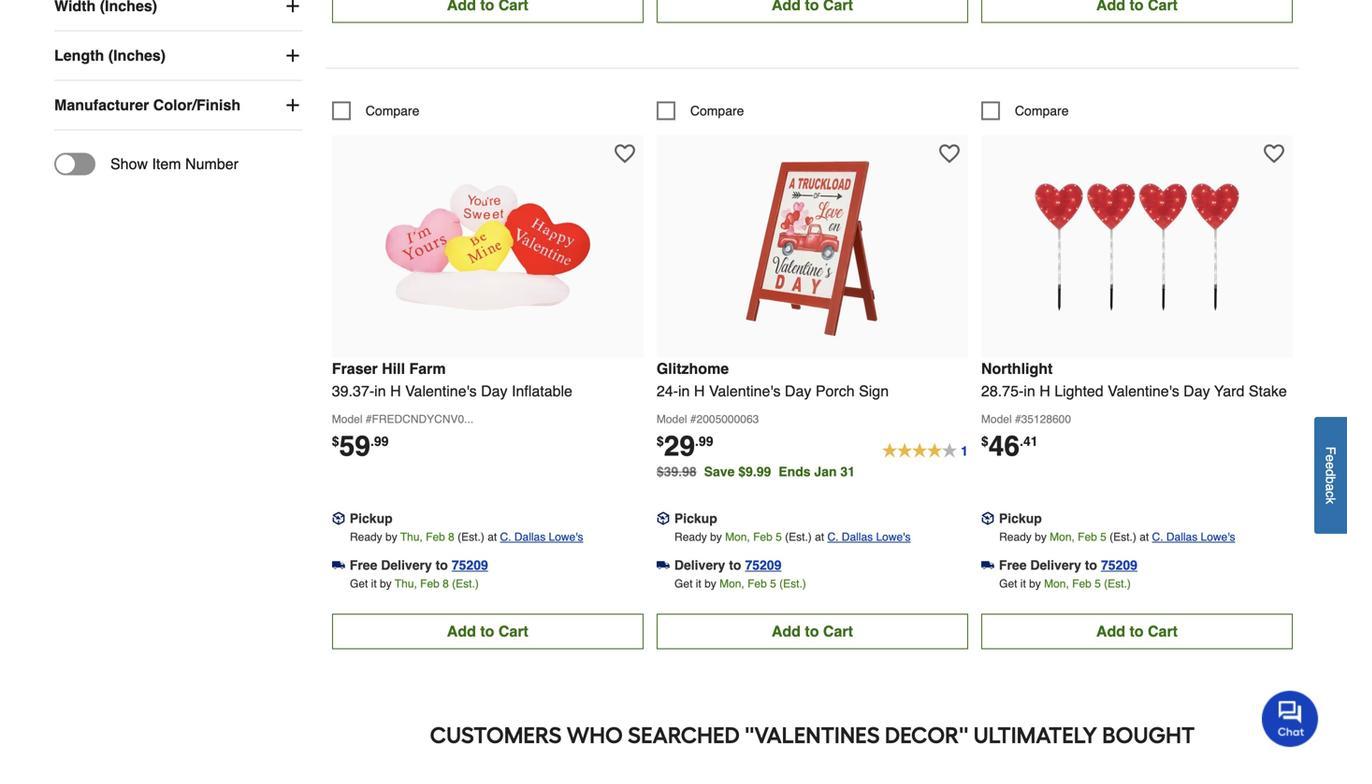 Task type: vqa. For each thing, say whether or not it's contained in the screenshot.


Task type: locate. For each thing, give the bounding box(es) containing it.
glitzhome 24-in h valentine's day porch sign
[[657, 360, 889, 400]]

free for get it by mon, feb 5 (est.)
[[999, 558, 1027, 573]]

2 c. dallas lowe's button from the left
[[827, 528, 911, 547]]

0 horizontal spatial in
[[374, 383, 386, 400]]

2 vertical spatial plus image
[[283, 96, 302, 115]]

heart outline image
[[615, 144, 635, 164], [939, 144, 960, 164]]

1 get it by mon, feb 5 (est.) from the left
[[675, 578, 806, 591]]

model up the 46
[[981, 413, 1012, 426]]

ready for pickup image for truck filled image associated with delivery
[[675, 531, 707, 544]]

(est.)
[[458, 531, 484, 544], [785, 531, 812, 544], [1110, 531, 1137, 544], [452, 578, 479, 591], [779, 578, 806, 591], [1104, 578, 1131, 591]]

1 horizontal spatial at
[[815, 531, 824, 544]]

8
[[448, 531, 455, 544], [443, 578, 449, 591]]

in down 'northlight'
[[1024, 383, 1035, 400]]

0 horizontal spatial h
[[390, 383, 401, 400]]

1 truck filled image from the left
[[657, 559, 670, 572]]

compare
[[366, 103, 419, 118], [690, 103, 744, 118], [1015, 103, 1069, 118]]

2 horizontal spatial 75209 button
[[1101, 556, 1138, 575]]

free
[[350, 558, 377, 573], [999, 558, 1027, 573]]

2 horizontal spatial lowe's
[[1201, 531, 1235, 544]]

valentine's
[[405, 383, 477, 400], [709, 383, 781, 400], [1108, 383, 1180, 400]]

1 day from the left
[[481, 383, 508, 400]]

.99
[[370, 434, 389, 449], [695, 434, 713, 449]]

c. dallas lowe's button for 2nd 75209 "button" from right
[[827, 528, 911, 547]]

3 compare from the left
[[1015, 103, 1069, 118]]

3 plus image from the top
[[283, 96, 302, 115]]

plus image for manufacturer color/finish
[[283, 96, 302, 115]]

# for in
[[366, 413, 372, 426]]

1 valentine's from the left
[[405, 383, 477, 400]]

pickup down actual price $46.41 'element'
[[999, 511, 1042, 526]]

1 horizontal spatial free
[[999, 558, 1027, 573]]

# up actual price $29.99 element
[[690, 413, 697, 426]]

1 horizontal spatial valentine's
[[709, 383, 781, 400]]

1 pickup image from the left
[[332, 512, 345, 525]]

was price $39.98 element
[[657, 460, 704, 479]]

1 horizontal spatial truck filled image
[[981, 559, 994, 572]]

1 lowe's from the left
[[549, 531, 583, 544]]

k
[[1323, 498, 1338, 504]]

2 day from the left
[[785, 383, 811, 400]]

0 horizontal spatial at
[[488, 531, 497, 544]]

1 # from the left
[[366, 413, 372, 426]]

pickup image for truck filled icon
[[332, 512, 345, 525]]

1 horizontal spatial it
[[696, 578, 701, 591]]

0 horizontal spatial heart outline image
[[615, 144, 635, 164]]

in down glitzhome
[[678, 383, 690, 400]]

day inside "fraser hill farm 39.37-in h valentine's day inflatable"
[[481, 383, 508, 400]]

c. dallas lowe's button for third 75209 "button" from the right
[[500, 528, 583, 547]]

0 horizontal spatial ready by mon, feb 5 (est.) at c. dallas lowe's
[[675, 531, 911, 544]]

day left yard
[[1184, 383, 1210, 400]]

1 75209 from the left
[[452, 558, 488, 573]]

1 horizontal spatial 75209
[[745, 558, 782, 573]]

manufacturer
[[54, 96, 149, 114]]

1 vertical spatial plus image
[[283, 46, 302, 65]]

0 horizontal spatial cart
[[499, 623, 528, 640]]

1 it from the left
[[371, 578, 377, 591]]

1 c. dallas lowe's button from the left
[[500, 528, 583, 547]]

who
[[567, 722, 623, 749]]

free delivery to 75209 for mon,
[[999, 558, 1138, 573]]

h up 35128600 on the right bottom of the page
[[1040, 383, 1050, 400]]

3 75209 from the left
[[1101, 558, 1138, 573]]

3 ready from the left
[[999, 531, 1032, 544]]

2 add to cart from the left
[[772, 623, 853, 640]]

1 horizontal spatial ready
[[675, 531, 707, 544]]

0 horizontal spatial 75209 button
[[452, 556, 488, 575]]

2 ready by mon, feb 5 (est.) at c. dallas lowe's from the left
[[999, 531, 1235, 544]]

$ inside $ 59 .99
[[332, 434, 339, 449]]

2 model from the left
[[657, 413, 687, 426]]

0 horizontal spatial lowe's
[[549, 531, 583, 544]]

h inside "fraser hill farm 39.37-in h valentine's day inflatable"
[[390, 383, 401, 400]]

pickup image down the 46
[[981, 512, 994, 525]]

at
[[488, 531, 497, 544], [815, 531, 824, 544], [1140, 531, 1149, 544]]

truck filled image
[[332, 559, 345, 572]]

1 pickup from the left
[[350, 511, 393, 526]]

0 horizontal spatial .99
[[370, 434, 389, 449]]

inflatable
[[512, 383, 573, 400]]

pickup for truck filled image associated with delivery
[[674, 511, 717, 526]]

h down glitzhome
[[694, 383, 705, 400]]

cart
[[499, 623, 528, 640], [823, 623, 853, 640], [1148, 623, 1178, 640]]

free for get it by thu, feb 8 (est.)
[[350, 558, 377, 573]]

ready
[[350, 531, 382, 544], [675, 531, 707, 544], [999, 531, 1032, 544]]

0 horizontal spatial free
[[350, 558, 377, 573]]

3 c. from the left
[[1152, 531, 1163, 544]]

heart outline image
[[1264, 144, 1284, 164]]

0 horizontal spatial get
[[350, 578, 368, 591]]

0 horizontal spatial ready
[[350, 531, 382, 544]]

ready by thu, feb 8 (est.) at c. dallas lowe's
[[350, 531, 583, 544]]

2 horizontal spatial add
[[1096, 623, 1126, 640]]

2 horizontal spatial add to cart button
[[981, 614, 1293, 650]]

1 horizontal spatial pickup
[[674, 511, 717, 526]]

3 at from the left
[[1140, 531, 1149, 544]]

0 horizontal spatial add to cart
[[447, 623, 528, 640]]

1 horizontal spatial h
[[694, 383, 705, 400]]

75209 button
[[452, 556, 488, 575], [745, 556, 782, 575], [1101, 556, 1138, 575]]

searched
[[628, 722, 740, 749]]

1 e from the top
[[1323, 455, 1338, 462]]

1 delivery from the left
[[381, 558, 432, 573]]

in inside northlight 28.75-in h lighted valentine's day yard stake
[[1024, 383, 1035, 400]]

c. dallas lowe's button
[[500, 528, 583, 547], [827, 528, 911, 547], [1152, 528, 1235, 547]]

1 add from the left
[[447, 623, 476, 640]]

day left inflatable
[[481, 383, 508, 400]]

.99 down model # fredcndycnv0...
[[370, 434, 389, 449]]

$9.99
[[738, 464, 771, 479]]

2 horizontal spatial c. dallas lowe's button
[[1152, 528, 1235, 547]]

1 c. from the left
[[500, 531, 511, 544]]

in inside 'glitzhome 24-in h valentine's day porch sign'
[[678, 383, 690, 400]]

2 compare from the left
[[690, 103, 744, 118]]

28.75-
[[981, 383, 1024, 400]]

compare inside 5014219003 element
[[1015, 103, 1069, 118]]

2 plus image from the top
[[283, 46, 302, 65]]

24-
[[657, 383, 678, 400]]

show item number
[[110, 155, 239, 173]]

valentine's inside 'glitzhome 24-in h valentine's day porch sign'
[[709, 383, 781, 400]]

$ inside $ 46 .41
[[981, 434, 989, 449]]

2 lowe's from the left
[[876, 531, 911, 544]]

2 horizontal spatial ready
[[999, 531, 1032, 544]]

3 get from the left
[[999, 578, 1017, 591]]

1 horizontal spatial add to cart
[[772, 623, 853, 640]]

c. for third 75209 "button" the c. dallas lowe's button
[[1152, 531, 1163, 544]]

pickup for truck filled icon
[[350, 511, 393, 526]]

1 horizontal spatial .99
[[695, 434, 713, 449]]

1 ready by mon, feb 5 (est.) at c. dallas lowe's from the left
[[675, 531, 911, 544]]

pickup image for truck filled image associated with delivery
[[657, 512, 670, 525]]

8 down ready by thu, feb 8 (est.) at c. dallas lowe's at the left bottom of page
[[443, 578, 449, 591]]

plus image inside manufacturer color/finish button
[[283, 96, 302, 115]]

delivery for get it by mon, feb 5 (est.)
[[1030, 558, 1081, 573]]

model for 24-in h valentine's day porch sign
[[657, 413, 687, 426]]

show
[[110, 155, 148, 173]]

model for 28.75-in h lighted valentine's day yard stake
[[981, 413, 1012, 426]]

3 $ from the left
[[981, 434, 989, 449]]

2 truck filled image from the left
[[981, 559, 994, 572]]

0 horizontal spatial pickup image
[[332, 512, 345, 525]]

in down the hill
[[374, 383, 386, 400]]

number
[[185, 155, 239, 173]]

thu,
[[400, 531, 423, 544], [395, 578, 417, 591]]

0 horizontal spatial dallas
[[514, 531, 546, 544]]

2 horizontal spatial get
[[999, 578, 1017, 591]]

75209 for get it by mon, feb 5 (est.)
[[1101, 558, 1138, 573]]

c.
[[500, 531, 511, 544], [827, 531, 839, 544], [1152, 531, 1163, 544]]

46
[[989, 430, 1020, 463]]

f e e d b a c k button
[[1314, 417, 1347, 534]]

3 delivery from the left
[[1030, 558, 1081, 573]]

mon,
[[725, 531, 750, 544], [1050, 531, 1075, 544], [720, 578, 744, 591], [1044, 578, 1069, 591]]

3 pickup image from the left
[[981, 512, 994, 525]]

1 model from the left
[[332, 413, 363, 426]]

0 horizontal spatial model
[[332, 413, 363, 426]]

lowe's
[[549, 531, 583, 544], [876, 531, 911, 544], [1201, 531, 1235, 544]]

1 ready from the left
[[350, 531, 382, 544]]

2 get it by mon, feb 5 (est.) from the left
[[999, 578, 1131, 591]]

1 horizontal spatial day
[[785, 383, 811, 400]]

$ for 46
[[981, 434, 989, 449]]

pickup image down $39.98
[[657, 512, 670, 525]]

feb
[[426, 531, 445, 544], [753, 531, 773, 544], [1078, 531, 1097, 544], [420, 578, 440, 591], [748, 578, 767, 591], [1072, 578, 1092, 591]]

1 horizontal spatial delivery
[[674, 558, 725, 573]]

3 day from the left
[[1184, 383, 1210, 400]]

# up .41
[[1015, 413, 1021, 426]]

day
[[481, 383, 508, 400], [785, 383, 811, 400], [1184, 383, 1210, 400]]

2 horizontal spatial in
[[1024, 383, 1035, 400]]

1 horizontal spatial add to cart button
[[657, 614, 968, 650]]

valentine's up "2005000063"
[[709, 383, 781, 400]]

2 valentine's from the left
[[709, 383, 781, 400]]

it
[[371, 578, 377, 591], [696, 578, 701, 591], [1021, 578, 1026, 591]]

3 in from the left
[[1024, 383, 1035, 400]]

2 add from the left
[[772, 623, 801, 640]]

2 in from the left
[[678, 383, 690, 400]]

2 $ from the left
[[657, 434, 664, 449]]

2 horizontal spatial valentine's
[[1108, 383, 1180, 400]]

0 horizontal spatial day
[[481, 383, 508, 400]]

# for lighted
[[1015, 413, 1021, 426]]

0 horizontal spatial c.
[[500, 531, 511, 544]]

# up actual price $59.99 element
[[366, 413, 372, 426]]

1 plus image from the top
[[283, 0, 302, 16]]

1 horizontal spatial model
[[657, 413, 687, 426]]

dallas for 2nd 75209 "button" from right's the c. dallas lowe's button
[[842, 531, 873, 544]]

1 horizontal spatial 75209 button
[[745, 556, 782, 575]]

2 h from the left
[[694, 383, 705, 400]]

northlight 28.75-in h lighted valentine's day yard stake
[[981, 360, 1287, 400]]

day inside 'glitzhome 24-in h valentine's day porch sign'
[[785, 383, 811, 400]]

1 vertical spatial 8
[[443, 578, 449, 591]]

2 free delivery to 75209 from the left
[[999, 558, 1138, 573]]

3 cart from the left
[[1148, 623, 1178, 640]]

2 # from the left
[[690, 413, 697, 426]]

2 horizontal spatial compare
[[1015, 103, 1069, 118]]

2 horizontal spatial cart
[[1148, 623, 1178, 640]]

ends jan 31 element
[[779, 464, 863, 479]]

0 horizontal spatial add
[[447, 623, 476, 640]]

get
[[350, 578, 368, 591], [675, 578, 693, 591], [999, 578, 1017, 591]]

get it by mon, feb 5 (est.)
[[675, 578, 806, 591], [999, 578, 1131, 591]]

.99 down model # 2005000063
[[695, 434, 713, 449]]

thu, down ready by thu, feb 8 (est.) at c. dallas lowe's at the left bottom of page
[[395, 578, 417, 591]]

ready up delivery to 75209
[[675, 531, 707, 544]]

in for glitzhome 24-in h valentine's day porch sign
[[678, 383, 690, 400]]

get it by mon, feb 5 (est.) for delivery
[[999, 578, 1131, 591]]

h inside 'glitzhome 24-in h valentine's day porch sign'
[[694, 383, 705, 400]]

plus image inside "length (inches)" button
[[283, 46, 302, 65]]

1 horizontal spatial add
[[772, 623, 801, 640]]

0 horizontal spatial 75209
[[452, 558, 488, 573]]

1 free from the left
[[350, 558, 377, 573]]

thu, up get it by thu, feb 8 (est.)
[[400, 531, 423, 544]]

0 horizontal spatial valentine's
[[405, 383, 477, 400]]

8 up get it by thu, feb 8 (est.)
[[448, 531, 455, 544]]

2 at from the left
[[815, 531, 824, 544]]

2 horizontal spatial c.
[[1152, 531, 1163, 544]]

3 c. dallas lowe's button from the left
[[1152, 528, 1235, 547]]

truck filled image
[[657, 559, 670, 572], [981, 559, 994, 572]]

fredcndycnv0...
[[372, 413, 474, 426]]

2 horizontal spatial pickup
[[999, 511, 1042, 526]]

1 get from the left
[[350, 578, 368, 591]]

1 horizontal spatial in
[[678, 383, 690, 400]]

0 horizontal spatial get it by mon, feb 5 (est.)
[[675, 578, 806, 591]]

3 it from the left
[[1021, 578, 1026, 591]]

2 it from the left
[[696, 578, 701, 591]]

2 horizontal spatial at
[[1140, 531, 1149, 544]]

valentine's down farm
[[405, 383, 477, 400]]

day inside northlight 28.75-in h lighted valentine's day yard stake
[[1184, 383, 1210, 400]]

pickup down $39.98
[[674, 511, 717, 526]]

0 horizontal spatial pickup
[[350, 511, 393, 526]]

1 horizontal spatial get it by mon, feb 5 (est.)
[[999, 578, 1131, 591]]

model up 59 in the left of the page
[[332, 413, 363, 426]]

2 free from the left
[[999, 558, 1027, 573]]

0 horizontal spatial c. dallas lowe's button
[[500, 528, 583, 547]]

.99 inside $ 59 .99
[[370, 434, 389, 449]]

0 horizontal spatial $
[[332, 434, 339, 449]]

ready down $ 46 .41
[[999, 531, 1032, 544]]

35128600
[[1021, 413, 1071, 426]]

2 pickup from the left
[[674, 511, 717, 526]]

$ down 39.37-
[[332, 434, 339, 449]]

75209
[[452, 558, 488, 573], [745, 558, 782, 573], [1101, 558, 1138, 573]]

length (inches) button
[[54, 31, 302, 80]]

1 horizontal spatial heart outline image
[[939, 144, 960, 164]]

lowe's for third 75209 "button" the c. dallas lowe's button
[[1201, 531, 1235, 544]]

2 horizontal spatial h
[[1040, 383, 1050, 400]]

compare inside 5013211775 'element'
[[690, 103, 744, 118]]

fraser hill farm 39.37-in h valentine's day inflatable
[[332, 360, 573, 400]]

e
[[1323, 455, 1338, 462], [1323, 462, 1338, 469]]

1 horizontal spatial lowe's
[[876, 531, 911, 544]]

1 compare from the left
[[366, 103, 419, 118]]

1 horizontal spatial cart
[[823, 623, 853, 640]]

decor''
[[885, 722, 969, 749]]

get it by thu, feb 8 (est.)
[[350, 578, 479, 591]]

5
[[776, 531, 782, 544], [1100, 531, 1107, 544], [770, 578, 776, 591], [1095, 578, 1101, 591]]

delivery for get it by thu, feb 8 (est.)
[[381, 558, 432, 573]]

.99 inside $ 29 .99
[[695, 434, 713, 449]]

$39.98
[[657, 464, 697, 479]]

ready up get it by thu, feb 8 (est.)
[[350, 531, 382, 544]]

1 horizontal spatial c.
[[827, 531, 839, 544]]

3 pickup from the left
[[999, 511, 1042, 526]]

0 horizontal spatial add to cart button
[[332, 614, 644, 650]]

1 horizontal spatial #
[[690, 413, 697, 426]]

model # fredcndycnv0...
[[332, 413, 474, 426]]

0 horizontal spatial truck filled image
[[657, 559, 670, 572]]

3 h from the left
[[1040, 383, 1050, 400]]

plus image
[[283, 0, 302, 16], [283, 46, 302, 65], [283, 96, 302, 115]]

3 lowe's from the left
[[1201, 531, 1235, 544]]

1 horizontal spatial compare
[[690, 103, 744, 118]]

5013211775 element
[[657, 101, 744, 120]]

1 dallas from the left
[[514, 531, 546, 544]]

add to cart
[[447, 623, 528, 640], [772, 623, 853, 640], [1096, 623, 1178, 640]]

2 ready from the left
[[675, 531, 707, 544]]

1 horizontal spatial free delivery to 75209
[[999, 558, 1138, 573]]

e up the b
[[1323, 462, 1338, 469]]

0 horizontal spatial it
[[371, 578, 377, 591]]

#
[[366, 413, 372, 426], [690, 413, 697, 426], [1015, 413, 1021, 426]]

glitzhome 2005000063 24-in h valentine's day porch sign image
[[710, 144, 915, 350]]

0 horizontal spatial free delivery to 75209
[[350, 558, 488, 573]]

by
[[385, 531, 397, 544], [710, 531, 722, 544], [1035, 531, 1047, 544], [380, 578, 392, 591], [705, 578, 716, 591], [1029, 578, 1041, 591]]

2 c. from the left
[[827, 531, 839, 544]]

it for truck filled image associated with delivery
[[696, 578, 701, 591]]

h inside northlight 28.75-in h lighted valentine's day yard stake
[[1040, 383, 1050, 400]]

h down the hill
[[390, 383, 401, 400]]

pickup
[[350, 511, 393, 526], [674, 511, 717, 526], [999, 511, 1042, 526]]

$ inside $ 29 .99
[[657, 434, 664, 449]]

2 horizontal spatial add to cart
[[1096, 623, 1178, 640]]

delivery
[[381, 558, 432, 573], [674, 558, 725, 573], [1030, 558, 1081, 573]]

in inside "fraser hill farm 39.37-in h valentine's day inflatable"
[[374, 383, 386, 400]]

$ up was price $39.98 "element"
[[657, 434, 664, 449]]

compare inside 5014345035 element
[[366, 103, 419, 118]]

2 .99 from the left
[[695, 434, 713, 449]]

2 75209 button from the left
[[745, 556, 782, 575]]

h
[[390, 383, 401, 400], [694, 383, 705, 400], [1040, 383, 1050, 400]]

pickup image up truck filled icon
[[332, 512, 345, 525]]

item
[[152, 155, 181, 173]]

2 pickup image from the left
[[657, 512, 670, 525]]

savings save $9.99 element
[[704, 464, 863, 479]]

2 horizontal spatial $
[[981, 434, 989, 449]]

free delivery to 75209
[[350, 558, 488, 573], [999, 558, 1138, 573]]

''valentines
[[745, 722, 880, 749]]

1 horizontal spatial get
[[675, 578, 693, 591]]

ready by mon, feb 5 (est.) at c. dallas lowe's
[[675, 531, 911, 544], [999, 531, 1235, 544]]

2 horizontal spatial 75209
[[1101, 558, 1138, 573]]

2 horizontal spatial delivery
[[1030, 558, 1081, 573]]

2 horizontal spatial day
[[1184, 383, 1210, 400]]

1 .99 from the left
[[370, 434, 389, 449]]

dallas
[[514, 531, 546, 544], [842, 531, 873, 544], [1167, 531, 1198, 544]]

1 horizontal spatial dallas
[[842, 531, 873, 544]]

1 add to cart button from the left
[[332, 614, 644, 650]]

3 # from the left
[[1015, 413, 1021, 426]]

3 add from the left
[[1096, 623, 1126, 640]]

1 free delivery to 75209 from the left
[[350, 558, 488, 573]]

1 in from the left
[[374, 383, 386, 400]]

1 $ from the left
[[332, 434, 339, 449]]

it for truck filled icon
[[371, 578, 377, 591]]

2 get from the left
[[675, 578, 693, 591]]

3 dallas from the left
[[1167, 531, 1198, 544]]

0 horizontal spatial #
[[366, 413, 372, 426]]

pickup down actual price $59.99 element
[[350, 511, 393, 526]]

2 horizontal spatial pickup image
[[981, 512, 994, 525]]

2 horizontal spatial it
[[1021, 578, 1026, 591]]

3 75209 button from the left
[[1101, 556, 1138, 575]]

model up 29
[[657, 413, 687, 426]]

0 horizontal spatial compare
[[366, 103, 419, 118]]

truck filled image for delivery
[[657, 559, 670, 572]]

39.37-
[[332, 383, 374, 400]]

stake
[[1249, 383, 1287, 400]]

$ right 1
[[981, 434, 989, 449]]

day left 'porch' at right
[[785, 383, 811, 400]]

0 horizontal spatial delivery
[[381, 558, 432, 573]]

1 at from the left
[[488, 531, 497, 544]]

1 horizontal spatial ready by mon, feb 5 (est.) at c. dallas lowe's
[[999, 531, 1235, 544]]

in
[[374, 383, 386, 400], [678, 383, 690, 400], [1024, 383, 1035, 400]]

0 vertical spatial plus image
[[283, 0, 302, 16]]

2 horizontal spatial model
[[981, 413, 1012, 426]]

valentine's right lighted on the bottom
[[1108, 383, 1180, 400]]

1 horizontal spatial $
[[657, 434, 664, 449]]

3 valentine's from the left
[[1108, 383, 1180, 400]]

pickup image
[[332, 512, 345, 525], [657, 512, 670, 525], [981, 512, 994, 525]]

0 vertical spatial thu,
[[400, 531, 423, 544]]

model
[[332, 413, 363, 426], [657, 413, 687, 426], [981, 413, 1012, 426]]

2 dallas from the left
[[842, 531, 873, 544]]

fraser hill farm fredcndycnv052-l 39.37-in h valentine's day inflatable image
[[385, 144, 591, 350]]

get it by mon, feb 5 (est.) for to
[[675, 578, 806, 591]]

1 horizontal spatial pickup image
[[657, 512, 670, 525]]

2 horizontal spatial dallas
[[1167, 531, 1198, 544]]

dallas for third 75209 "button" the c. dallas lowe's button
[[1167, 531, 1198, 544]]

farm
[[409, 360, 446, 377]]

1 horizontal spatial c. dallas lowe's button
[[827, 528, 911, 547]]

$
[[332, 434, 339, 449], [657, 434, 664, 449], [981, 434, 989, 449]]

c
[[1323, 491, 1338, 498]]

e up d
[[1323, 455, 1338, 462]]

1 h from the left
[[390, 383, 401, 400]]

1 heart outline image from the left
[[615, 144, 635, 164]]

$ 46 .41
[[981, 430, 1038, 463]]

3 model from the left
[[981, 413, 1012, 426]]

2 horizontal spatial #
[[1015, 413, 1021, 426]]



Task type: describe. For each thing, give the bounding box(es) containing it.
northlight 35128600 28.75-in h lighted valentine's day yard stake image
[[1034, 144, 1240, 350]]

h for northlight 28.75-in h lighted valentine's day yard stake
[[1040, 383, 1050, 400]]

customers
[[430, 722, 562, 749]]

bought
[[1102, 722, 1195, 749]]

5014219003 element
[[981, 101, 1069, 120]]

5014345035 element
[[332, 101, 419, 120]]

pickup for truck filled image corresponding to free
[[999, 511, 1042, 526]]

$39.98 save $9.99 ends jan 31
[[657, 464, 855, 479]]

75209 for get it by thu, feb 8 (est.)
[[452, 558, 488, 573]]

get for truck filled icon
[[350, 578, 368, 591]]

3 add to cart from the left
[[1096, 623, 1178, 640]]

.99 for 59
[[370, 434, 389, 449]]

c. for the c. dallas lowe's button corresponding to third 75209 "button" from the right
[[500, 531, 511, 544]]

1 75209 button from the left
[[452, 556, 488, 575]]

1 add to cart from the left
[[447, 623, 528, 640]]

$ 29 .99
[[657, 430, 713, 463]]

at for 2nd 75209 "button" from right's the c. dallas lowe's button
[[815, 531, 824, 544]]

ready for pickup image related to truck filled image corresponding to free
[[999, 531, 1032, 544]]

h for glitzhome 24-in h valentine's day porch sign
[[694, 383, 705, 400]]

ultimately
[[974, 722, 1097, 749]]

manufacturer color/finish
[[54, 96, 241, 114]]

length (inches)
[[54, 47, 166, 64]]

ready for pickup image associated with truck filled icon
[[350, 531, 382, 544]]

dallas for the c. dallas lowe's button corresponding to third 75209 "button" from the right
[[514, 531, 546, 544]]

add for first add to cart button from left
[[447, 623, 476, 640]]

0 vertical spatial 8
[[448, 531, 455, 544]]

add for 2nd add to cart button from the right
[[772, 623, 801, 640]]

2 heart outline image from the left
[[939, 144, 960, 164]]

delivery to 75209
[[674, 558, 782, 573]]

actual price $46.41 element
[[981, 430, 1038, 463]]

(inches)
[[108, 47, 166, 64]]

actual price $59.99 element
[[332, 430, 389, 463]]

c. for 2nd 75209 "button" from right's the c. dallas lowe's button
[[827, 531, 839, 544]]

customers who searched ''valentines decor'' ultimately bought
[[430, 722, 1195, 749]]

2 cart from the left
[[823, 623, 853, 640]]

model # 35128600
[[981, 413, 1071, 426]]

ends
[[779, 464, 811, 479]]

ready by mon, feb 5 (est.) at c. dallas lowe's for to
[[999, 531, 1235, 544]]

fraser
[[332, 360, 378, 377]]

chat invite button image
[[1262, 690, 1319, 748]]

glitzhome
[[657, 360, 729, 377]]

1 cart from the left
[[499, 623, 528, 640]]

length
[[54, 47, 104, 64]]

yard
[[1214, 383, 1245, 400]]

at for the c. dallas lowe's button corresponding to third 75209 "button" from the right
[[488, 531, 497, 544]]

# for valentine's
[[690, 413, 697, 426]]

2 delivery from the left
[[674, 558, 725, 573]]

truck filled image for free
[[981, 559, 994, 572]]

$ for 59
[[332, 434, 339, 449]]

$ for 29
[[657, 434, 664, 449]]

plus image for length (inches)
[[283, 46, 302, 65]]

manufacturer color/finish button
[[54, 81, 302, 130]]

porch
[[816, 383, 855, 400]]

2 e from the top
[[1323, 462, 1338, 469]]

in for northlight 28.75-in h lighted valentine's day yard stake
[[1024, 383, 1035, 400]]

customers who searched ''valentines decor'' ultimately bought heading
[[333, 717, 1292, 754]]

model for 39.37-in h valentine's day inflatable
[[332, 413, 363, 426]]

2 75209 from the left
[[745, 558, 782, 573]]

b
[[1323, 477, 1338, 484]]

ready by mon, feb 5 (est.) at c. dallas lowe's for 75209
[[675, 531, 911, 544]]

31
[[841, 464, 855, 479]]

actual price $29.99 element
[[657, 430, 713, 463]]

show item number element
[[54, 153, 239, 176]]

d
[[1323, 469, 1338, 477]]

2 add to cart button from the left
[[657, 614, 968, 650]]

compare for 5013211775 'element'
[[690, 103, 744, 118]]

29
[[664, 430, 695, 463]]

59
[[339, 430, 370, 463]]

$ 59 .99
[[332, 430, 389, 463]]

lowe's for 2nd 75209 "button" from right's the c. dallas lowe's button
[[876, 531, 911, 544]]

.99 for 29
[[695, 434, 713, 449]]

sign
[[859, 383, 889, 400]]

save
[[704, 464, 735, 479]]

lighted
[[1055, 383, 1104, 400]]

get for truck filled image corresponding to free
[[999, 578, 1017, 591]]

1
[[961, 444, 968, 459]]

f
[[1323, 447, 1338, 455]]

pickup image for truck filled image corresponding to free
[[981, 512, 994, 525]]

c. dallas lowe's button for third 75209 "button"
[[1152, 528, 1235, 547]]

northlight
[[981, 360, 1053, 377]]

jan
[[814, 464, 837, 479]]

free delivery to 75209 for thu,
[[350, 558, 488, 573]]

3 add to cart button from the left
[[981, 614, 1293, 650]]

a
[[1323, 484, 1338, 491]]

valentine's inside "fraser hill farm 39.37-in h valentine's day inflatable"
[[405, 383, 477, 400]]

get for truck filled image associated with delivery
[[675, 578, 693, 591]]

1 button
[[882, 434, 968, 460]]

add for first add to cart button from right
[[1096, 623, 1126, 640]]

compare for 5014345035 element
[[366, 103, 419, 118]]

model # 2005000063
[[657, 413, 759, 426]]

compare for 5014219003 element
[[1015, 103, 1069, 118]]

2005000063
[[697, 413, 759, 426]]

color/finish
[[153, 96, 241, 114]]

it for truck filled image corresponding to free
[[1021, 578, 1026, 591]]

hill
[[382, 360, 405, 377]]

at for third 75209 "button" the c. dallas lowe's button
[[1140, 531, 1149, 544]]

f e e d b a c k
[[1323, 447, 1338, 504]]

valentine's inside northlight 28.75-in h lighted valentine's day yard stake
[[1108, 383, 1180, 400]]

.41
[[1020, 434, 1038, 449]]

lowe's for the c. dallas lowe's button corresponding to third 75209 "button" from the right
[[549, 531, 583, 544]]

1 vertical spatial thu,
[[395, 578, 417, 591]]



